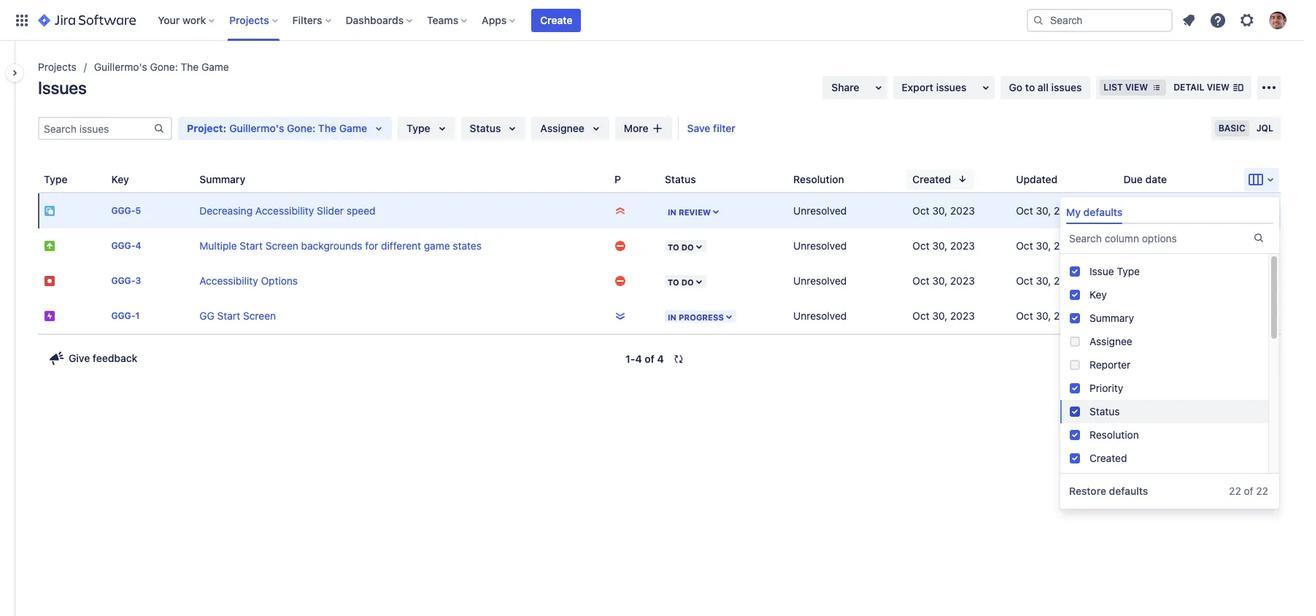 Task type: locate. For each thing, give the bounding box(es) containing it.
my
[[1067, 206, 1081, 218]]

1 vertical spatial medium high image
[[615, 275, 626, 287]]

0 vertical spatial assignee
[[541, 122, 585, 134]]

row down sort in ascending order icon
[[38, 193, 1281, 229]]

created
[[913, 173, 951, 185], [1090, 452, 1128, 464]]

issues
[[38, 77, 87, 98]]

screen for gg
[[243, 310, 276, 322]]

lowest image
[[615, 310, 626, 322]]

0 vertical spatial gone:
[[150, 61, 178, 73]]

drag column image inside summary button
[[194, 170, 211, 188]]

issue type
[[1090, 265, 1140, 278]]

guillermo's right the projects link
[[94, 61, 147, 73]]

assignee
[[541, 122, 585, 134], [1090, 335, 1133, 348]]

1 horizontal spatial key
[[1090, 289, 1107, 301]]

drag column image up ggg-5
[[105, 170, 123, 188]]

issue
[[1090, 265, 1115, 278]]

1 medium high image from the top
[[615, 240, 626, 252]]

projects up issues
[[38, 61, 77, 73]]

decreasing accessibility slider speed link
[[199, 204, 376, 217]]

2 drag column image from the left
[[907, 170, 925, 188]]

ggg-5
[[111, 205, 141, 216]]

0 vertical spatial summary
[[199, 173, 245, 185]]

2 22 from the left
[[1257, 485, 1269, 497]]

list
[[1104, 82, 1123, 93]]

4 unresolved from the top
[[794, 310, 847, 322]]

summary
[[199, 173, 245, 185], [1090, 312, 1135, 324]]

multiple start screen backgrounds for different game states
[[199, 239, 482, 252]]

1 drag column image from the left
[[38, 170, 55, 188]]

drag column image inside status button
[[659, 170, 677, 188]]

1 vertical spatial projects
[[38, 61, 77, 73]]

resolution button
[[788, 169, 868, 189]]

view
[[1126, 82, 1149, 93], [1207, 82, 1230, 93]]

0 vertical spatial medium high image
[[615, 240, 626, 252]]

drag column image up the decreasing
[[194, 170, 211, 188]]

start for gg
[[217, 310, 240, 322]]

import and bulk change issues image
[[1261, 79, 1278, 96]]

created inside button
[[913, 173, 951, 185]]

accessibility left slider
[[255, 204, 314, 217]]

view right detail
[[1207, 82, 1230, 93]]

0 horizontal spatial status
[[470, 122, 501, 134]]

status right type dropdown button
[[470, 122, 501, 134]]

2 view from the left
[[1207, 82, 1230, 93]]

1 horizontal spatial 4
[[635, 353, 642, 365]]

1 vertical spatial defaults
[[1109, 485, 1149, 497]]

improvement image
[[44, 240, 55, 252]]

1 ggg- from the top
[[111, 205, 135, 216]]

assignee up reporter
[[1090, 335, 1133, 348]]

game
[[202, 61, 229, 73], [339, 122, 367, 134]]

your work
[[158, 14, 206, 26]]

nov
[[1124, 204, 1143, 217], [1124, 310, 1143, 322]]

created button
[[907, 169, 975, 189]]

1 vertical spatial status
[[665, 173, 696, 185]]

0 horizontal spatial type
[[44, 173, 67, 185]]

drag column image
[[38, 170, 55, 188], [194, 170, 211, 188], [609, 170, 626, 188], [659, 170, 677, 188], [788, 170, 805, 188]]

2 horizontal spatial status
[[1090, 405, 1120, 418]]

1 horizontal spatial 22
[[1257, 485, 1269, 497]]

row containing gg start screen
[[38, 299, 1281, 334]]

give feedback button
[[39, 347, 146, 370]]

1 view from the left
[[1126, 82, 1149, 93]]

summary up the decreasing
[[199, 173, 245, 185]]

projects button
[[225, 8, 284, 32]]

3 row from the top
[[38, 264, 1281, 299]]

defaults right restore
[[1109, 485, 1149, 497]]

status inside button
[[665, 173, 696, 185]]

2 horizontal spatial 4
[[657, 353, 664, 365]]

1 vertical spatial assignee
[[1090, 335, 1133, 348]]

row containing multiple start screen backgrounds for different game states
[[38, 229, 1281, 264]]

0 horizontal spatial 22
[[1230, 485, 1242, 497]]

start right multiple
[[240, 239, 263, 252]]

drag column image left sort in ascending order image
[[788, 170, 805, 188]]

drag column image for type
[[38, 170, 55, 188]]

1 drag column image from the left
[[105, 170, 123, 188]]

drag column image up sub task icon
[[38, 170, 55, 188]]

drag column image left sort in ascending order icon
[[609, 170, 626, 188]]

more
[[624, 122, 649, 134]]

4 inside issues element
[[135, 240, 141, 251]]

board icon image
[[1248, 171, 1265, 188]]

resolution down priority
[[1090, 429, 1139, 441]]

view right list
[[1126, 82, 1149, 93]]

1 vertical spatial type
[[44, 173, 67, 185]]

5 drag column image from the left
[[788, 170, 805, 188]]

1 vertical spatial the
[[318, 122, 337, 134]]

1 horizontal spatial created
[[1090, 452, 1128, 464]]

banner
[[0, 0, 1305, 41]]

status down priority
[[1090, 405, 1120, 418]]

5
[[135, 205, 141, 216]]

banner containing your work
[[0, 0, 1305, 41]]

ggg-5 link
[[111, 205, 141, 216]]

key down issue at the right top
[[1090, 289, 1107, 301]]

0 vertical spatial game
[[202, 61, 229, 73]]

0 vertical spatial screen
[[266, 239, 299, 252]]

0 vertical spatial status
[[470, 122, 501, 134]]

unresolved
[[794, 204, 847, 217], [794, 239, 847, 252], [794, 275, 847, 287], [794, 310, 847, 322]]

row
[[38, 193, 1281, 229], [38, 229, 1281, 264], [38, 264, 1281, 299], [38, 299, 1281, 334]]

status inside dropdown button
[[470, 122, 501, 134]]

start for multiple
[[240, 239, 263, 252]]

0 horizontal spatial created
[[913, 173, 951, 185]]

2 issues from the left
[[1052, 81, 1082, 93]]

1 horizontal spatial summary
[[1090, 312, 1135, 324]]

0 horizontal spatial summary
[[199, 173, 245, 185]]

drag column image inside type button
[[38, 170, 55, 188]]

ggg-4 link
[[111, 240, 141, 251]]

go to all issues
[[1009, 81, 1082, 93]]

help image
[[1210, 11, 1227, 29]]

go
[[1009, 81, 1023, 93]]

4 for 1-
[[635, 353, 642, 365]]

1 vertical spatial start
[[217, 310, 240, 322]]

unresolved for decreasing accessibility slider speed
[[794, 204, 847, 217]]

0 vertical spatial created
[[913, 173, 951, 185]]

0 vertical spatial key
[[111, 173, 129, 185]]

row down highest icon
[[38, 229, 1281, 264]]

reporter
[[1090, 359, 1131, 371]]

export issues
[[902, 81, 967, 93]]

2 unresolved from the top
[[794, 239, 847, 252]]

give
[[69, 352, 90, 364]]

decreasing
[[199, 204, 253, 217]]

accessibility up gg start screen
[[199, 275, 258, 287]]

2 vertical spatial type
[[1117, 265, 1140, 278]]

chevron down icon image
[[1262, 171, 1280, 188]]

0 vertical spatial nov
[[1124, 204, 1143, 217]]

4 drag column image from the left
[[659, 170, 677, 188]]

restore
[[1070, 485, 1107, 497]]

search image
[[1033, 14, 1045, 26]]

2 ggg- from the top
[[111, 240, 135, 251]]

3 unresolved from the top
[[794, 275, 847, 287]]

1 horizontal spatial issues
[[1052, 81, 1082, 93]]

your work button
[[153, 8, 221, 32]]

issues right all
[[1052, 81, 1082, 93]]

status right sort in ascending order icon
[[665, 173, 696, 185]]

2 row from the top
[[38, 229, 1281, 264]]

ggg- down key button
[[111, 205, 135, 216]]

created up restore defaults
[[1090, 452, 1128, 464]]

dashboards
[[346, 14, 404, 26]]

0 horizontal spatial of
[[645, 353, 655, 365]]

filters button
[[288, 8, 337, 32]]

defaults for my defaults
[[1084, 206, 1123, 218]]

0 horizontal spatial key
[[111, 173, 129, 185]]

1 horizontal spatial status
[[665, 173, 696, 185]]

oct 30, 2023
[[913, 204, 975, 217], [1016, 204, 1079, 217], [913, 239, 975, 252], [1016, 239, 1079, 252], [913, 275, 975, 287], [1016, 275, 1079, 287], [913, 310, 975, 322], [1016, 310, 1079, 322]]

due date button
[[1118, 169, 1191, 189]]

nov for nov 15, 2023
[[1124, 310, 1143, 322]]

drag column image right sort in ascending order icon
[[659, 170, 677, 188]]

3 drag column image from the left
[[1011, 170, 1028, 188]]

status
[[470, 122, 501, 134], [665, 173, 696, 185], [1090, 405, 1120, 418]]

teams
[[427, 14, 459, 26]]

speed
[[347, 204, 376, 217]]

summary inside summary button
[[199, 173, 245, 185]]

0 vertical spatial defaults
[[1084, 206, 1123, 218]]

2 medium high image from the top
[[615, 275, 626, 287]]

detail view
[[1174, 82, 1230, 93]]

assignee button
[[532, 117, 609, 140]]

row containing accessibility options
[[38, 264, 1281, 299]]

0 horizontal spatial assignee
[[541, 122, 585, 134]]

drag column image right sorted in descending order image on the top right
[[1011, 170, 1028, 188]]

1 horizontal spatial resolution
[[1090, 429, 1139, 441]]

ggg- up the ggg-1 link
[[111, 276, 135, 286]]

accessibility
[[255, 204, 314, 217], [199, 275, 258, 287]]

summary button
[[194, 169, 269, 189]]

the
[[181, 61, 199, 73], [318, 122, 337, 134]]

0 vertical spatial type
[[407, 122, 430, 134]]

start right gg
[[217, 310, 240, 322]]

4 drag column image from the left
[[1118, 170, 1136, 188]]

2 nov from the top
[[1124, 310, 1143, 322]]

0 horizontal spatial issues
[[936, 81, 967, 93]]

2023
[[951, 204, 975, 217], [1054, 204, 1079, 217], [1163, 204, 1188, 217], [951, 239, 975, 252], [1054, 239, 1079, 252], [951, 275, 975, 287], [1054, 275, 1079, 287], [951, 310, 975, 322], [1054, 310, 1079, 322], [1162, 310, 1186, 322]]

date
[[1146, 173, 1167, 185]]

1 vertical spatial created
[[1090, 452, 1128, 464]]

0 vertical spatial projects
[[229, 14, 269, 26]]

1 horizontal spatial projects
[[229, 14, 269, 26]]

multiple
[[199, 239, 237, 252]]

0 vertical spatial resolution
[[794, 173, 845, 185]]

screen up options
[[266, 239, 299, 252]]

ggg-3 link
[[111, 276, 141, 286]]

row up "1-4 of 4" at the bottom of the page
[[38, 299, 1281, 334]]

medium high image
[[615, 240, 626, 252], [615, 275, 626, 287]]

1 22 from the left
[[1230, 485, 1242, 497]]

0 horizontal spatial projects
[[38, 61, 77, 73]]

0 horizontal spatial view
[[1126, 82, 1149, 93]]

3 ggg- from the top
[[111, 276, 135, 286]]

medium high image for multiple start screen backgrounds for different game states
[[615, 240, 626, 252]]

projects inside dropdown button
[[229, 14, 269, 26]]

drag column image left date
[[1118, 170, 1136, 188]]

appswitcher icon image
[[13, 11, 31, 29]]

ggg- for accessibility
[[111, 276, 135, 286]]

0 horizontal spatial 4
[[135, 240, 141, 251]]

medium high image up lowest image
[[615, 275, 626, 287]]

resolution inside button
[[794, 173, 845, 185]]

row up lowest image
[[38, 264, 1281, 299]]

gg start screen link
[[199, 310, 276, 322]]

view for detail view
[[1207, 82, 1230, 93]]

screen down accessibility options
[[243, 310, 276, 322]]

drag column image
[[105, 170, 123, 188], [907, 170, 925, 188], [1011, 170, 1028, 188], [1118, 170, 1136, 188]]

1 horizontal spatial gone:
[[287, 122, 316, 134]]

assignee right status dropdown button
[[541, 122, 585, 134]]

ggg-
[[111, 205, 135, 216], [111, 240, 135, 251], [111, 276, 135, 286], [111, 311, 135, 322]]

1 vertical spatial key
[[1090, 289, 1107, 301]]

apps button
[[478, 8, 522, 32]]

drag column image for due date
[[1118, 170, 1136, 188]]

refresh image
[[673, 353, 685, 365]]

0 vertical spatial start
[[240, 239, 263, 252]]

1 vertical spatial nov
[[1124, 310, 1143, 322]]

4 for ggg-
[[135, 240, 141, 251]]

key up ggg-5
[[111, 173, 129, 185]]

1 vertical spatial resolution
[[1090, 429, 1139, 441]]

issues
[[936, 81, 967, 93], [1052, 81, 1082, 93]]

start
[[240, 239, 263, 252], [217, 310, 240, 322]]

1 vertical spatial guillermo's
[[229, 122, 284, 134]]

status button
[[461, 117, 526, 140]]

defaults inside button
[[1109, 485, 1149, 497]]

jira software image
[[38, 11, 136, 29], [38, 11, 136, 29]]

guillermo's right :
[[229, 122, 284, 134]]

share button
[[823, 76, 887, 99]]

nov left the 15,
[[1124, 310, 1143, 322]]

3 drag column image from the left
[[609, 170, 626, 188]]

projects right work
[[229, 14, 269, 26]]

medium high image down highest icon
[[615, 240, 626, 252]]

1 vertical spatial screen
[[243, 310, 276, 322]]

1 horizontal spatial guillermo's
[[229, 122, 284, 134]]

None text field
[[1070, 232, 1072, 246]]

drag column image left sorted in descending order image on the top right
[[907, 170, 925, 188]]

gone:
[[150, 61, 178, 73], [287, 122, 316, 134]]

options
[[261, 275, 298, 287]]

sort in ascending order image
[[627, 173, 639, 185]]

key
[[111, 173, 129, 185], [1090, 289, 1107, 301]]

0 vertical spatial the
[[181, 61, 199, 73]]

1 vertical spatial of
[[1244, 485, 1254, 497]]

states
[[453, 239, 482, 252]]

1 vertical spatial game
[[339, 122, 367, 134]]

0 horizontal spatial the
[[181, 61, 199, 73]]

accessibility options link
[[199, 275, 298, 287]]

1 unresolved from the top
[[794, 204, 847, 217]]

1 horizontal spatial view
[[1207, 82, 1230, 93]]

0 horizontal spatial resolution
[[794, 173, 845, 185]]

0 horizontal spatial guillermo's
[[94, 61, 147, 73]]

1 row from the top
[[38, 193, 1281, 229]]

drag column image inside resolution button
[[788, 170, 805, 188]]

0 vertical spatial guillermo's
[[94, 61, 147, 73]]

drag column image inside updated button
[[1011, 170, 1028, 188]]

issues right export
[[936, 81, 967, 93]]

filters
[[292, 14, 322, 26]]

1 issues from the left
[[936, 81, 967, 93]]

ggg- down ggg-3
[[111, 311, 135, 322]]

drag column image for p
[[609, 170, 626, 188]]

4 row from the top
[[38, 299, 1281, 334]]

defaults right my
[[1084, 206, 1123, 218]]

gg
[[199, 310, 215, 322]]

nov up search column options
[[1124, 204, 1143, 217]]

slider
[[317, 204, 344, 217]]

p button
[[609, 169, 645, 189]]

drag column image inside key button
[[105, 170, 123, 188]]

drag column image inside due date button
[[1118, 170, 1136, 188]]

1 horizontal spatial type
[[407, 122, 430, 134]]

ggg- down ggg-5
[[111, 240, 135, 251]]

resolution left sort in ascending order image
[[794, 173, 845, 185]]

4 ggg- from the top
[[111, 311, 135, 322]]

summary left the 15,
[[1090, 312, 1135, 324]]

for
[[365, 239, 378, 252]]

1 nov from the top
[[1124, 204, 1143, 217]]

updated
[[1016, 173, 1058, 185]]

1 horizontal spatial assignee
[[1090, 335, 1133, 348]]

2 drag column image from the left
[[194, 170, 211, 188]]

created left sorted in descending order image on the top right
[[913, 173, 951, 185]]

ggg-1
[[111, 311, 140, 322]]

30,
[[933, 204, 948, 217], [1036, 204, 1051, 217], [1145, 204, 1161, 217], [933, 239, 948, 252], [1036, 239, 1051, 252], [933, 275, 948, 287], [1036, 275, 1051, 287], [933, 310, 948, 322], [1036, 310, 1051, 322]]



Task type: describe. For each thing, give the bounding box(es) containing it.
sidebar navigation image
[[0, 58, 32, 88]]

column
[[1105, 232, 1140, 245]]

projects for the projects link
[[38, 61, 77, 73]]

projects for projects dropdown button
[[229, 14, 269, 26]]

save
[[687, 122, 711, 134]]

1 horizontal spatial the
[[318, 122, 337, 134]]

Search field
[[1027, 8, 1173, 32]]

share
[[832, 81, 860, 93]]

ggg-4
[[111, 240, 141, 251]]

1 vertical spatial gone:
[[287, 122, 316, 134]]

work
[[182, 14, 206, 26]]

addicon image
[[652, 123, 663, 134]]

type inside dropdown button
[[407, 122, 430, 134]]

3
[[135, 276, 141, 286]]

sub task image
[[44, 205, 55, 217]]

restore defaults
[[1070, 485, 1149, 497]]

drag column image for created
[[907, 170, 925, 188]]

open share dialog image
[[870, 79, 887, 96]]

restore defaults button
[[1061, 480, 1157, 503]]

bug image
[[44, 275, 55, 287]]

search
[[1070, 232, 1102, 245]]

export issues button
[[893, 76, 995, 99]]

view for list view
[[1126, 82, 1149, 93]]

ggg- for decreasing
[[111, 205, 135, 216]]

due date
[[1124, 173, 1167, 185]]

game
[[424, 239, 450, 252]]

priority
[[1090, 382, 1124, 394]]

type inside button
[[44, 173, 67, 185]]

decreasing accessibility slider speed
[[199, 204, 376, 217]]

give feedback
[[69, 352, 138, 364]]

accessibility options
[[199, 275, 298, 287]]

key inside button
[[111, 173, 129, 185]]

sort in ascending order image
[[850, 173, 862, 185]]

medium high image for accessibility options
[[615, 275, 626, 287]]

22 of 22
[[1230, 485, 1269, 497]]

1
[[135, 311, 140, 322]]

ggg- for multiple
[[111, 240, 135, 251]]

jql
[[1257, 123, 1274, 134]]

assignee inside assignee dropdown button
[[541, 122, 585, 134]]

primary element
[[9, 0, 1027, 41]]

1 vertical spatial accessibility
[[199, 275, 258, 287]]

backgrounds
[[301, 239, 363, 252]]

0 vertical spatial of
[[645, 353, 655, 365]]

settings image
[[1239, 11, 1256, 29]]

my defaults
[[1067, 206, 1123, 218]]

different
[[381, 239, 421, 252]]

sorted in descending order image
[[957, 173, 969, 185]]

gg start screen
[[199, 310, 276, 322]]

nov 15, 2023
[[1124, 310, 1186, 322]]

nov for nov 30, 2023
[[1124, 204, 1143, 217]]

list view
[[1104, 82, 1149, 93]]

0 horizontal spatial gone:
[[150, 61, 178, 73]]

guillermo's gone: the game
[[94, 61, 229, 73]]

notifications image
[[1181, 11, 1198, 29]]

issues inside button
[[936, 81, 967, 93]]

unresolved for gg start screen
[[794, 310, 847, 322]]

1 vertical spatial summary
[[1090, 312, 1135, 324]]

ggg- for gg
[[111, 311, 135, 322]]

create button
[[532, 8, 581, 32]]

open export issues dropdown image
[[977, 79, 995, 96]]

save filter
[[687, 122, 736, 134]]

options
[[1142, 232, 1177, 245]]

type button
[[398, 117, 455, 140]]

dashboards button
[[341, 8, 418, 32]]

unresolved for multiple start screen backgrounds for different game states
[[794, 239, 847, 252]]

defaults for restore defaults
[[1109, 485, 1149, 497]]

detail
[[1174, 82, 1205, 93]]

multiple start screen backgrounds for different game states link
[[199, 239, 482, 252]]

due
[[1124, 173, 1143, 185]]

1 horizontal spatial of
[[1244, 485, 1254, 497]]

your profile and settings image
[[1270, 11, 1287, 29]]

epic image
[[44, 310, 55, 322]]

apps
[[482, 14, 507, 26]]

unresolved for accessibility options
[[794, 275, 847, 287]]

feedback
[[93, 352, 138, 364]]

export
[[902, 81, 934, 93]]

all
[[1038, 81, 1049, 93]]

2 vertical spatial status
[[1090, 405, 1120, 418]]

drag column image for status
[[659, 170, 677, 188]]

project
[[187, 122, 223, 134]]

drag column image for summary
[[194, 170, 211, 188]]

1-
[[626, 353, 636, 365]]

create
[[540, 14, 573, 26]]

15,
[[1145, 310, 1159, 322]]

guillermo's gone: the game link
[[94, 58, 229, 76]]

2 horizontal spatial type
[[1117, 265, 1140, 278]]

Search issues text field
[[39, 118, 153, 139]]

drag column image for key
[[105, 170, 123, 188]]

projects link
[[38, 58, 77, 76]]

more button
[[615, 117, 672, 140]]

to
[[1026, 81, 1035, 93]]

1-4 of 4
[[626, 353, 664, 365]]

save filter button
[[679, 117, 745, 140]]

teams button
[[423, 8, 473, 32]]

row containing decreasing accessibility slider speed
[[38, 193, 1281, 229]]

drag column image for updated
[[1011, 170, 1028, 188]]

status button
[[659, 169, 720, 189]]

0 vertical spatial accessibility
[[255, 204, 314, 217]]

search column options
[[1070, 232, 1177, 245]]

1 horizontal spatial game
[[339, 122, 367, 134]]

updated button
[[1011, 169, 1081, 189]]

:
[[223, 122, 226, 134]]

drag column image for resolution
[[788, 170, 805, 188]]

in review - change status image
[[711, 207, 721, 216]]

ggg-1 link
[[111, 311, 140, 322]]

type button
[[38, 169, 91, 189]]

ggg-3
[[111, 276, 141, 286]]

highest image
[[615, 205, 626, 217]]

issues element
[[38, 166, 1281, 334]]

screen for multiple
[[266, 239, 299, 252]]

your
[[158, 14, 180, 26]]

0 horizontal spatial game
[[202, 61, 229, 73]]

project : guillermo's gone: the game
[[187, 122, 367, 134]]

nov 30, 2023
[[1124, 204, 1188, 217]]

basic
[[1219, 123, 1246, 134]]

key button
[[105, 169, 152, 189]]

filter
[[713, 122, 736, 134]]



Task type: vqa. For each thing, say whether or not it's contained in the screenshot.
'Grant To'
no



